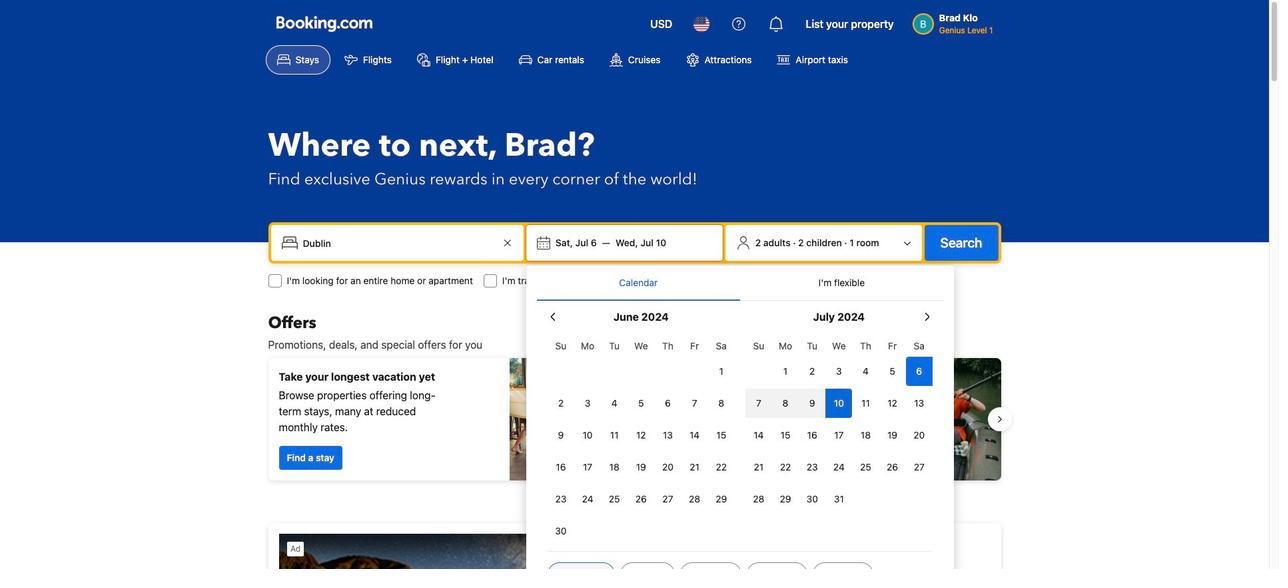 Task type: vqa. For each thing, say whether or not it's contained in the screenshot.
10 June 2024 option
yes



Task type: locate. For each thing, give the bounding box(es) containing it.
17 June 2024 checkbox
[[574, 453, 601, 483]]

4 July 2024 checkbox
[[853, 357, 879, 387]]

15 June 2024 checkbox
[[708, 421, 735, 451]]

region
[[258, 353, 1012, 487]]

Where are you going? field
[[298, 231, 500, 255]]

0 horizontal spatial grid
[[548, 333, 735, 546]]

main content
[[258, 313, 1012, 570]]

4 June 2024 checkbox
[[601, 389, 628, 419]]

6 June 2024 checkbox
[[655, 389, 681, 419]]

26 June 2024 checkbox
[[628, 485, 655, 514]]

11 July 2024 checkbox
[[853, 389, 879, 419]]

5 July 2024 checkbox
[[879, 357, 906, 387]]

17 July 2024 checkbox
[[826, 421, 853, 451]]

14 June 2024 checkbox
[[681, 421, 708, 451]]

12 June 2024 checkbox
[[628, 421, 655, 451]]

13 June 2024 checkbox
[[655, 421, 681, 451]]

18 June 2024 checkbox
[[601, 453, 628, 483]]

28 July 2024 checkbox
[[746, 485, 772, 514]]

21 June 2024 checkbox
[[681, 453, 708, 483]]

11 June 2024 checkbox
[[601, 421, 628, 451]]

14 July 2024 checkbox
[[746, 421, 772, 451]]

grid
[[548, 333, 735, 546], [746, 333, 933, 514]]

31 July 2024 checkbox
[[826, 485, 853, 514]]

16 July 2024 checkbox
[[799, 421, 826, 451]]

8 June 2024 checkbox
[[708, 389, 735, 419]]

progress bar
[[627, 492, 643, 497]]

1 June 2024 checkbox
[[708, 357, 735, 387]]

1 July 2024 checkbox
[[772, 357, 799, 387]]

a young girl and woman kayak on a river image
[[640, 359, 1001, 481]]

cell
[[906, 355, 933, 387], [746, 387, 772, 419], [772, 387, 799, 419], [799, 387, 826, 419], [826, 387, 853, 419]]

23 June 2024 checkbox
[[548, 485, 574, 514]]

24 June 2024 checkbox
[[574, 485, 601, 514]]

booking.com image
[[276, 16, 372, 32]]

28 June 2024 checkbox
[[681, 485, 708, 514]]

30 June 2024 checkbox
[[548, 517, 574, 546]]

1 horizontal spatial grid
[[746, 333, 933, 514]]

2 July 2024 checkbox
[[799, 357, 826, 387]]

25 July 2024 checkbox
[[853, 453, 879, 483]]

tab list
[[537, 266, 944, 302]]

23 July 2024 checkbox
[[799, 453, 826, 483]]

24 July 2024 checkbox
[[826, 453, 853, 483]]



Task type: describe. For each thing, give the bounding box(es) containing it.
8 July 2024 checkbox
[[772, 389, 799, 419]]

30 July 2024 checkbox
[[799, 485, 826, 514]]

7 July 2024 checkbox
[[746, 389, 772, 419]]

15 July 2024 checkbox
[[772, 421, 799, 451]]

27 July 2024 checkbox
[[906, 453, 933, 483]]

6 July 2024 checkbox
[[906, 357, 933, 387]]

take your longest vacation yet image
[[509, 359, 629, 481]]

13 July 2024 checkbox
[[906, 389, 933, 419]]

22 June 2024 checkbox
[[708, 453, 735, 483]]

19 June 2024 checkbox
[[628, 453, 655, 483]]

10 July 2024 checkbox
[[826, 389, 853, 419]]

9 June 2024 checkbox
[[548, 421, 574, 451]]

7 June 2024 checkbox
[[681, 389, 708, 419]]

3 July 2024 checkbox
[[826, 357, 853, 387]]

20 June 2024 checkbox
[[655, 453, 681, 483]]

2 grid from the left
[[746, 333, 933, 514]]

10 June 2024 checkbox
[[574, 421, 601, 451]]

your account menu brad klo genius level 1 element
[[913, 6, 999, 37]]

29 June 2024 checkbox
[[708, 485, 735, 514]]

2 June 2024 checkbox
[[548, 389, 574, 419]]

3 June 2024 checkbox
[[574, 389, 601, 419]]

18 July 2024 checkbox
[[853, 421, 879, 451]]

29 July 2024 checkbox
[[772, 485, 799, 514]]

22 July 2024 checkbox
[[772, 453, 799, 483]]

20 July 2024 checkbox
[[906, 421, 933, 451]]

19 July 2024 checkbox
[[879, 421, 906, 451]]

9 July 2024 checkbox
[[799, 389, 826, 419]]

26 July 2024 checkbox
[[879, 453, 906, 483]]

12 July 2024 checkbox
[[879, 389, 906, 419]]

25 June 2024 checkbox
[[601, 485, 628, 514]]

5 June 2024 checkbox
[[628, 389, 655, 419]]

27 June 2024 checkbox
[[655, 485, 681, 514]]

16 June 2024 checkbox
[[548, 453, 574, 483]]

1 grid from the left
[[548, 333, 735, 546]]

21 July 2024 checkbox
[[746, 453, 772, 483]]



